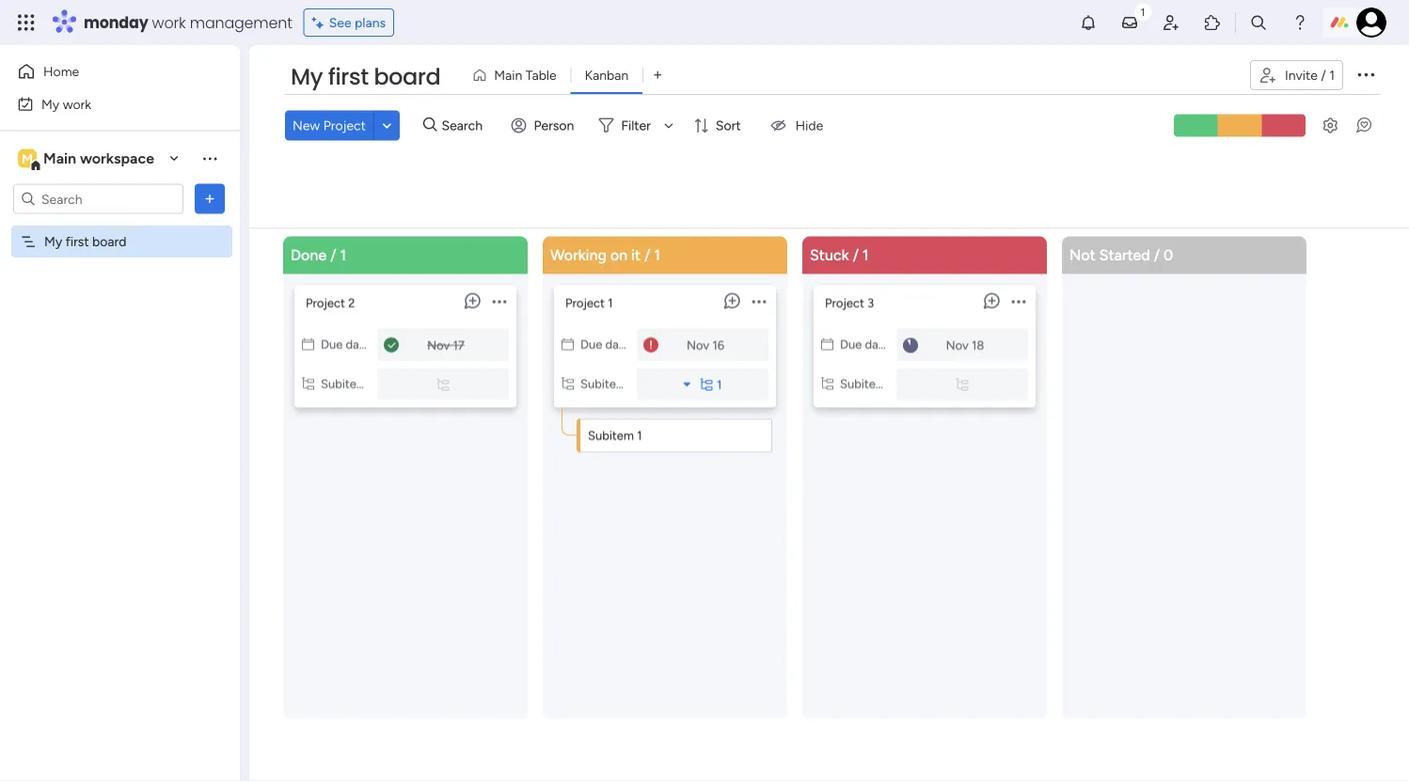 Task type: vqa. For each thing, say whether or not it's contained in the screenshot.
and to the left
no



Task type: locate. For each thing, give the bounding box(es) containing it.
1 vertical spatial my first board
[[44, 234, 126, 250]]

invite / 1
[[1285, 67, 1335, 83]]

subitems right v2 subtasks column small outline image
[[321, 377, 373, 392]]

table
[[526, 67, 557, 83]]

main inside button
[[494, 67, 522, 83]]

due date right v2 calendar view small outline image
[[840, 337, 890, 352]]

date left v2 done deadline 'icon'
[[346, 337, 370, 352]]

2 v2 calendar view small outline image from the left
[[562, 337, 574, 352]]

plans
[[355, 15, 386, 31]]

project for project 2
[[306, 296, 345, 311]]

1 nov from the left
[[427, 338, 450, 353]]

kanban
[[585, 67, 629, 83]]

main
[[494, 67, 522, 83], [43, 150, 76, 167]]

0 horizontal spatial first
[[66, 234, 89, 250]]

1 date from the left
[[346, 337, 370, 352]]

1 horizontal spatial work
[[152, 12, 186, 33]]

my first board up "angle down" image
[[291, 61, 441, 93]]

date left v2 overdue deadline 'image' on the top of page
[[605, 337, 630, 352]]

project left 2
[[306, 296, 345, 311]]

2 v2 subtasks column small outline image from the left
[[821, 377, 834, 392]]

due for done
[[321, 337, 343, 352]]

0 horizontal spatial due
[[321, 337, 343, 352]]

work
[[152, 12, 186, 33], [63, 96, 91, 112]]

0 horizontal spatial due date
[[321, 337, 370, 352]]

1 horizontal spatial due date
[[581, 337, 630, 352]]

board down "search in workspace" field at the top of page
[[92, 234, 126, 250]]

due date
[[321, 337, 370, 352], [581, 337, 630, 352], [840, 337, 890, 352]]

due date down project 1
[[581, 337, 630, 352]]

row group
[[279, 237, 1318, 782]]

1 horizontal spatial main
[[494, 67, 522, 83]]

subitems
[[321, 377, 373, 392], [581, 377, 632, 392], [840, 377, 892, 392]]

0 horizontal spatial subitems
[[321, 377, 373, 392]]

0 horizontal spatial work
[[63, 96, 91, 112]]

1 vertical spatial first
[[66, 234, 89, 250]]

first down "search in workspace" field at the top of page
[[66, 234, 89, 250]]

main left table
[[494, 67, 522, 83]]

/ right invite
[[1321, 67, 1326, 83]]

my down home
[[41, 96, 59, 112]]

work inside my work button
[[63, 96, 91, 112]]

kanban button
[[571, 60, 643, 90]]

stuck / 1
[[810, 247, 869, 264]]

0 vertical spatial main
[[494, 67, 522, 83]]

date for done / 1
[[346, 337, 370, 352]]

1 vertical spatial work
[[63, 96, 91, 112]]

0 horizontal spatial v2 subtasks column small outline image
[[562, 377, 574, 392]]

0 horizontal spatial v2 calendar view small outline image
[[302, 337, 314, 352]]

v2 calendar view small outline image up v2 subtasks column small outline image
[[302, 337, 314, 352]]

0 horizontal spatial nov
[[427, 338, 450, 353]]

2 horizontal spatial nov
[[946, 338, 969, 353]]

project left the 3
[[825, 296, 865, 311]]

board inside field
[[374, 61, 441, 93]]

list box containing project 1
[[554, 278, 776, 464]]

my first board down "search in workspace" field at the top of page
[[44, 234, 126, 250]]

0 vertical spatial board
[[374, 61, 441, 93]]

my
[[291, 61, 323, 93], [41, 96, 59, 112], [44, 234, 62, 250]]

/ inside button
[[1321, 67, 1326, 83]]

working on it / 1
[[550, 247, 660, 264]]

list box
[[554, 278, 776, 464]]

1 horizontal spatial due
[[581, 337, 602, 352]]

my first board list box
[[0, 222, 240, 512]]

project down working
[[565, 296, 605, 311]]

my first board
[[291, 61, 441, 93], [44, 234, 126, 250]]

v2 overdue deadline image
[[644, 337, 659, 355]]

board
[[374, 61, 441, 93], [92, 234, 126, 250]]

2 horizontal spatial due date
[[840, 337, 890, 352]]

workspace options image
[[200, 149, 219, 168]]

due date down 2
[[321, 337, 370, 352]]

v2 calendar view small outline image
[[821, 337, 834, 352]]

date
[[346, 337, 370, 352], [605, 337, 630, 352], [865, 337, 890, 352]]

1 due date from the left
[[321, 337, 370, 352]]

/ left "0"
[[1154, 247, 1160, 264]]

workspace selection element
[[18, 147, 157, 172]]

work right monday
[[152, 12, 186, 33]]

0
[[1164, 247, 1174, 264]]

3 nov from the left
[[946, 338, 969, 353]]

project
[[323, 117, 366, 133], [306, 296, 345, 311], [565, 296, 605, 311], [825, 296, 865, 311]]

project 1
[[565, 296, 613, 311]]

/
[[1321, 67, 1326, 83], [330, 247, 336, 264], [645, 247, 651, 264], [853, 247, 859, 264], [1154, 247, 1160, 264]]

v2 subitems open image
[[437, 378, 449, 393], [700, 378, 713, 393]]

due right v2 calendar view small outline image
[[840, 337, 862, 352]]

see plans
[[329, 15, 386, 31]]

search everything image
[[1249, 13, 1268, 32]]

0 vertical spatial my
[[291, 61, 323, 93]]

3 subitems from the left
[[840, 377, 892, 392]]

work down home
[[63, 96, 91, 112]]

2 subitems from the left
[[581, 377, 632, 392]]

2 v2 subitems open image from the left
[[700, 378, 713, 393]]

1 horizontal spatial v2 subitems open image
[[700, 378, 713, 393]]

my up new
[[291, 61, 323, 93]]

1 horizontal spatial my first board
[[291, 61, 441, 93]]

person
[[534, 117, 574, 133]]

1
[[1330, 67, 1335, 83], [340, 247, 346, 264], [654, 247, 660, 264], [863, 247, 869, 264], [608, 296, 613, 311], [717, 378, 722, 393], [637, 428, 642, 443]]

2 horizontal spatial date
[[865, 337, 890, 352]]

/ for invite
[[1321, 67, 1326, 83]]

1 subitems from the left
[[321, 377, 373, 392]]

options image
[[1355, 63, 1377, 85]]

2 vertical spatial my
[[44, 234, 62, 250]]

nov
[[427, 338, 450, 353], [687, 338, 710, 353], [946, 338, 969, 353]]

1 horizontal spatial v2 subtasks column small outline image
[[821, 377, 834, 392]]

main right the workspace image
[[43, 150, 76, 167]]

/ right done
[[330, 247, 336, 264]]

v2 subtasks column small outline image for project 3
[[821, 377, 834, 392]]

nov 18
[[946, 338, 984, 353]]

2 due date from the left
[[581, 337, 630, 352]]

nov left the 18
[[946, 338, 969, 353]]

3 date from the left
[[865, 337, 890, 352]]

nov for done / 1
[[427, 338, 450, 353]]

subitems inside list box
[[581, 377, 632, 392]]

1 horizontal spatial v2 calendar view small outline image
[[562, 337, 574, 352]]

v2 calendar view small outline image
[[302, 337, 314, 352], [562, 337, 574, 352]]

started
[[1100, 247, 1150, 264]]

1 down working on it / 1
[[608, 296, 613, 311]]

main inside workspace selection element
[[43, 150, 76, 167]]

3 due from the left
[[840, 337, 862, 352]]

due down project 2
[[321, 337, 343, 352]]

first up new project
[[328, 61, 368, 93]]

filter button
[[591, 110, 680, 140]]

1 horizontal spatial subitems
[[581, 377, 632, 392]]

caret down image
[[684, 379, 691, 391]]

0 vertical spatial first
[[328, 61, 368, 93]]

main table button
[[465, 60, 571, 90]]

first
[[328, 61, 368, 93], [66, 234, 89, 250]]

my first board inside my first board field
[[291, 61, 441, 93]]

date down the 3
[[865, 337, 890, 352]]

0 vertical spatial my first board
[[291, 61, 441, 93]]

1 right the caret down icon
[[717, 378, 722, 393]]

v2 subtasks column small outline image
[[562, 377, 574, 392], [821, 377, 834, 392]]

management
[[190, 12, 292, 33]]

my down "search in workspace" field at the top of page
[[44, 234, 62, 250]]

nov left 16
[[687, 338, 710, 353]]

1 v2 subtasks column small outline image from the left
[[562, 377, 574, 392]]

hide button
[[758, 110, 835, 140]]

v2 subitems open image down nov 17
[[437, 378, 449, 393]]

options image
[[200, 190, 219, 208]]

project for project 3
[[825, 296, 865, 311]]

nov left 17
[[427, 338, 450, 353]]

1 horizontal spatial board
[[374, 61, 441, 93]]

0 horizontal spatial v2 subitems open image
[[437, 378, 449, 393]]

v2 subtasks column small outline image down v2 calendar view small outline image
[[821, 377, 834, 392]]

nov 16
[[687, 338, 725, 353]]

invite / 1 button
[[1250, 60, 1344, 90]]

17
[[453, 338, 465, 353]]

my inside my work button
[[41, 96, 59, 112]]

1 horizontal spatial nov
[[687, 338, 710, 353]]

option
[[0, 225, 240, 229]]

1 right invite
[[1330, 67, 1335, 83]]

1 vertical spatial main
[[43, 150, 76, 167]]

1 horizontal spatial date
[[605, 337, 630, 352]]

v2 calendar view small outline image down project 1
[[562, 337, 574, 352]]

board up "angle down" image
[[374, 61, 441, 93]]

1 right done
[[340, 247, 346, 264]]

m
[[22, 151, 33, 167]]

due down project 1
[[581, 337, 602, 352]]

0 horizontal spatial board
[[92, 234, 126, 250]]

row group containing done
[[279, 237, 1318, 782]]

1 v2 calendar view small outline image from the left
[[302, 337, 314, 352]]

2
[[348, 296, 355, 311]]

0 horizontal spatial my first board
[[44, 234, 126, 250]]

v2 subitems open image inside list box
[[700, 378, 713, 393]]

v2 subitems open image right the caret down icon
[[700, 378, 713, 393]]

/ right "stuck"
[[853, 247, 859, 264]]

0 horizontal spatial date
[[346, 337, 370, 352]]

v2 subtasks column small outline image down project 1
[[562, 377, 574, 392]]

notifications image
[[1079, 13, 1098, 32]]

2 date from the left
[[605, 337, 630, 352]]

2 horizontal spatial due
[[840, 337, 862, 352]]

1 due from the left
[[321, 337, 343, 352]]

3 due date from the left
[[840, 337, 890, 352]]

first inside the my first board list box
[[66, 234, 89, 250]]

1 inside button
[[1330, 67, 1335, 83]]

subitems up subitem at the bottom of page
[[581, 377, 632, 392]]

0 vertical spatial work
[[152, 12, 186, 33]]

1 horizontal spatial first
[[328, 61, 368, 93]]

filter
[[621, 117, 651, 133]]

due
[[321, 337, 343, 352], [581, 337, 602, 352], [840, 337, 862, 352]]

1 vertical spatial my
[[41, 96, 59, 112]]

2 nov from the left
[[687, 338, 710, 353]]

project right new
[[323, 117, 366, 133]]

not
[[1070, 247, 1096, 264]]

see plans button
[[304, 8, 394, 37]]

0 horizontal spatial main
[[43, 150, 76, 167]]

1 vertical spatial board
[[92, 234, 126, 250]]

subitems down the 3
[[840, 377, 892, 392]]

2 horizontal spatial subitems
[[840, 377, 892, 392]]

my work
[[41, 96, 91, 112]]



Task type: describe. For each thing, give the bounding box(es) containing it.
Search field
[[437, 112, 494, 139]]

angle down image
[[383, 118, 392, 132]]

my first board inside the my first board list box
[[44, 234, 126, 250]]

project inside button
[[323, 117, 366, 133]]

sort button
[[686, 110, 752, 140]]

1 v2 subitems open image from the left
[[437, 378, 449, 393]]

home
[[43, 64, 79, 80]]

working
[[550, 247, 607, 264]]

project for project 1
[[565, 296, 605, 311]]

due date for done / 1
[[321, 337, 370, 352]]

due for stuck
[[840, 337, 862, 352]]

new
[[293, 117, 320, 133]]

date for stuck / 1
[[865, 337, 890, 352]]

16
[[713, 338, 725, 353]]

john smith image
[[1357, 8, 1387, 38]]

stuck
[[810, 247, 849, 264]]

invite
[[1285, 67, 1318, 83]]

workspace
[[80, 150, 154, 167]]

new project
[[293, 117, 366, 133]]

inbox image
[[1121, 13, 1139, 32]]

work for my
[[63, 96, 91, 112]]

main table
[[494, 67, 557, 83]]

v2 subtasks column small outline image
[[302, 377, 314, 392]]

select product image
[[17, 13, 36, 32]]

subitem 1
[[588, 428, 642, 443]]

apps image
[[1203, 13, 1222, 32]]

it
[[631, 247, 641, 264]]

1 right subitem at the bottom of page
[[637, 428, 642, 443]]

project 2
[[306, 296, 355, 311]]

on
[[610, 247, 628, 264]]

1 right "stuck"
[[863, 247, 869, 264]]

v2 done deadline image
[[384, 337, 399, 355]]

hide
[[796, 117, 823, 133]]

subitem
[[588, 428, 634, 443]]

workspace image
[[18, 148, 37, 169]]

v2 subitems open image
[[956, 378, 969, 393]]

arrow down image
[[658, 114, 680, 137]]

add view image
[[654, 68, 662, 82]]

18
[[972, 338, 984, 353]]

work for monday
[[152, 12, 186, 33]]

1 image
[[1135, 1, 1152, 22]]

1 right it
[[654, 247, 660, 264]]

2 due from the left
[[581, 337, 602, 352]]

date inside list box
[[605, 337, 630, 352]]

done / 1
[[291, 247, 346, 264]]

sort
[[716, 117, 741, 133]]

/ for stuck
[[853, 247, 859, 264]]

3
[[868, 296, 874, 311]]

v2 subtasks column small outline image for project 1
[[562, 377, 574, 392]]

subitems for stuck / 1
[[840, 377, 892, 392]]

/ for done
[[330, 247, 336, 264]]

monday work management
[[84, 12, 292, 33]]

list box inside row group
[[554, 278, 776, 464]]

main for main table
[[494, 67, 522, 83]]

Search in workspace field
[[40, 188, 157, 210]]

due date for stuck / 1
[[840, 337, 890, 352]]

see
[[329, 15, 352, 31]]

monday
[[84, 12, 148, 33]]

help image
[[1291, 13, 1310, 32]]

nov 17
[[427, 338, 465, 353]]

v2 calendar view small outline image for project 2
[[302, 337, 314, 352]]

invite members image
[[1162, 13, 1181, 32]]

person button
[[504, 110, 586, 140]]

My first board field
[[286, 61, 445, 93]]

main workspace
[[43, 150, 154, 167]]

project 3
[[825, 296, 874, 311]]

v2 calendar view small outline image for project 1
[[562, 337, 574, 352]]

new project button
[[285, 110, 373, 140]]

my work button
[[11, 89, 202, 119]]

done
[[291, 247, 327, 264]]

board inside list box
[[92, 234, 126, 250]]

subitems for done / 1
[[321, 377, 373, 392]]

nov inside list box
[[687, 338, 710, 353]]

nov for stuck / 1
[[946, 338, 969, 353]]

v2 search image
[[423, 115, 437, 136]]

not started / 0
[[1070, 247, 1174, 264]]

home button
[[11, 56, 202, 87]]

main for main workspace
[[43, 150, 76, 167]]

my inside my first board field
[[291, 61, 323, 93]]

/ right it
[[645, 247, 651, 264]]

my inside the my first board list box
[[44, 234, 62, 250]]

first inside my first board field
[[328, 61, 368, 93]]



